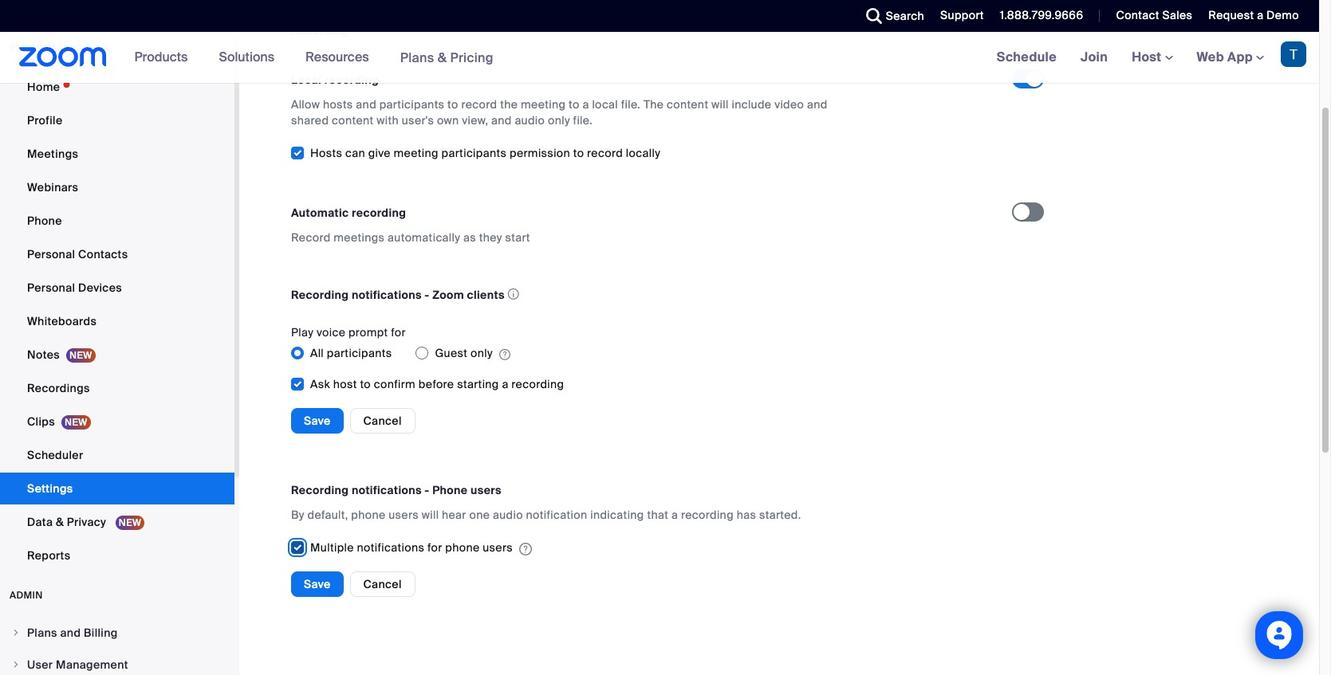Task type: locate. For each thing, give the bounding box(es) containing it.
plans up user
[[27, 626, 57, 641]]

and down the
[[492, 114, 512, 128]]

recording up voice
[[291, 288, 349, 303]]

participants inside play voice prompt for option group
[[327, 347, 392, 361]]

1 vertical spatial content
[[332, 114, 374, 128]]

indicating
[[591, 509, 645, 523]]

1 right image from the top
[[11, 629, 21, 638]]

personal up whiteboards
[[27, 281, 75, 295]]

0 vertical spatial file.
[[621, 98, 641, 112]]

1 horizontal spatial for
[[428, 541, 443, 556]]

0 horizontal spatial meeting
[[394, 146, 439, 161]]

record
[[291, 231, 331, 245]]

products
[[135, 49, 188, 65]]

1 vertical spatial file.
[[573, 114, 593, 128]]

only inside allow hosts and participants to record the meeting to a local file. the content will include video and shared content with user's own view, and audio only file.
[[548, 114, 570, 128]]

users up one
[[471, 484, 502, 498]]

user management menu item
[[0, 650, 235, 676]]

1 vertical spatial notifications
[[352, 484, 422, 498]]

audio right one
[[493, 509, 523, 523]]

2 save from the top
[[304, 578, 331, 592]]

content
[[667, 98, 709, 112], [332, 114, 374, 128]]

video
[[775, 98, 805, 112]]

for right "prompt"
[[391, 326, 406, 340]]

phone link
[[0, 205, 235, 237]]

3 recording from the top
[[291, 484, 349, 498]]

& inside product information 'navigation'
[[438, 49, 447, 66]]

1 vertical spatial recording
[[291, 288, 349, 303]]

view,
[[462, 114, 489, 128]]

save down the ask
[[304, 414, 331, 429]]

hosts
[[310, 146, 343, 161]]

save button down multiple
[[291, 572, 344, 598]]

play
[[291, 326, 314, 340]]

demo
[[1267, 8, 1300, 22]]

2 vertical spatial participants
[[327, 347, 392, 361]]

will left hear on the bottom left of the page
[[422, 509, 439, 523]]

a left the local on the top of the page
[[583, 98, 589, 112]]

host
[[333, 378, 357, 392]]

0 vertical spatial participants
[[380, 98, 445, 112]]

play voice prompt for option group
[[291, 341, 1013, 367]]

notifications inside "application"
[[352, 288, 422, 303]]

to up own
[[448, 98, 459, 112]]

1 vertical spatial -
[[425, 484, 430, 498]]

with
[[377, 114, 399, 128]]

confirm
[[374, 378, 416, 392]]

search
[[886, 9, 925, 23]]

0 vertical spatial plans
[[400, 49, 435, 66]]

0 horizontal spatial record
[[462, 98, 497, 112]]

banner containing products
[[0, 32, 1320, 84]]

recording right starting
[[512, 378, 564, 392]]

phone inside recording element
[[433, 484, 468, 498]]

personal
[[27, 247, 75, 262], [27, 281, 75, 295]]

phone down recording notifications - phone users
[[351, 509, 386, 523]]

& for pricing
[[438, 49, 447, 66]]

all
[[310, 347, 324, 361]]

0 horizontal spatial content
[[332, 114, 374, 128]]

banner
[[0, 32, 1320, 84]]

0 vertical spatial -
[[425, 288, 430, 303]]

local recording
[[291, 73, 379, 87]]

1 vertical spatial only
[[471, 347, 493, 361]]

1 vertical spatial save
[[304, 578, 331, 592]]

they
[[479, 231, 503, 245]]

1 horizontal spatial &
[[438, 49, 447, 66]]

cancel button
[[350, 409, 416, 434], [350, 572, 416, 598]]

1 vertical spatial phone
[[433, 484, 468, 498]]

1 vertical spatial &
[[56, 515, 64, 530]]

0 vertical spatial notifications
[[352, 288, 422, 303]]

web app
[[1197, 49, 1254, 65]]

and right hosts
[[356, 98, 377, 112]]

1 cancel button from the top
[[350, 409, 416, 434]]

record meetings automatically as they start
[[291, 231, 531, 245]]

notifications up multiple notifications for phone users
[[352, 484, 422, 498]]

1 vertical spatial plans
[[27, 626, 57, 641]]

a inside allow hosts and participants to record the meeting to a local file. the content will include video and shared content with user's own view, and audio only file.
[[583, 98, 589, 112]]

0 vertical spatial right image
[[11, 629, 21, 638]]

phone up hear on the bottom left of the page
[[433, 484, 468, 498]]

users down recording notifications - phone users
[[389, 509, 419, 523]]

only inside play voice prompt for option group
[[471, 347, 493, 361]]

2 cancel button from the top
[[350, 572, 416, 598]]

and inside menu item
[[60, 626, 81, 641]]

0 vertical spatial phone
[[27, 214, 62, 228]]

1 cancel from the top
[[364, 414, 402, 429]]

meeting down user's
[[394, 146, 439, 161]]

personal for personal contacts
[[27, 247, 75, 262]]

cancel
[[364, 414, 402, 429], [364, 578, 402, 592]]

meetings
[[334, 231, 385, 245]]

1 horizontal spatial phone
[[433, 484, 468, 498]]

admin menu menu
[[0, 618, 235, 676]]

0 vertical spatial will
[[712, 98, 729, 112]]

multiple
[[310, 541, 354, 556]]

recording inside "application"
[[291, 288, 349, 303]]

& inside the "data & privacy" link
[[56, 515, 64, 530]]

billing
[[84, 626, 118, 641]]

right image inside plans and billing menu item
[[11, 629, 21, 638]]

reports
[[27, 549, 71, 563]]

meeting right the
[[521, 98, 566, 112]]

recording for recording notifications - zoom clients
[[291, 288, 349, 303]]

& for privacy
[[56, 515, 64, 530]]

1 save button from the top
[[291, 409, 344, 434]]

1 horizontal spatial record
[[587, 146, 623, 161]]

0 vertical spatial recording
[[291, 24, 349, 38]]

products button
[[135, 32, 195, 83]]

recording notifications - zoom clients application
[[291, 284, 998, 306]]

phone down hear on the bottom left of the page
[[446, 541, 480, 556]]

0 vertical spatial save button
[[291, 409, 344, 434]]

record up view, at left top
[[462, 98, 497, 112]]

cancel for first save 'button' from the bottom of the recording element cancel button
[[364, 578, 402, 592]]

right image for plans
[[11, 629, 21, 638]]

participants down "prompt"
[[327, 347, 392, 361]]

1 save from the top
[[304, 414, 331, 429]]

audio down the
[[515, 114, 545, 128]]

start
[[506, 231, 531, 245]]

1 vertical spatial cancel
[[364, 578, 402, 592]]

0 horizontal spatial phone
[[27, 214, 62, 228]]

give
[[368, 146, 391, 161]]

and
[[356, 98, 377, 112], [808, 98, 828, 112], [492, 114, 512, 128], [60, 626, 81, 641]]

ask
[[310, 378, 330, 392]]

recording down "resources"
[[325, 73, 379, 87]]

web app button
[[1197, 49, 1265, 65]]

plans inside menu item
[[27, 626, 57, 641]]

recording up default,
[[291, 484, 349, 498]]

recording up "resources"
[[291, 24, 349, 38]]

0 vertical spatial for
[[391, 326, 406, 340]]

info outline image
[[508, 284, 520, 305]]

right image down "admin"
[[11, 629, 21, 638]]

zoom
[[433, 288, 464, 303]]

0 horizontal spatial for
[[391, 326, 406, 340]]

phone down webinars
[[27, 214, 62, 228]]

- left zoom
[[425, 288, 430, 303]]

1 vertical spatial participants
[[442, 146, 507, 161]]

notifications up "prompt"
[[352, 288, 422, 303]]

0 vertical spatial save
[[304, 414, 331, 429]]

cancel for cancel button related to 1st save 'button'
[[364, 414, 402, 429]]

1 - from the top
[[425, 288, 430, 303]]

plans inside product information 'navigation'
[[400, 49, 435, 66]]

2 cancel from the top
[[364, 578, 402, 592]]

meetings link
[[0, 138, 235, 170]]

schedule
[[997, 49, 1057, 65]]

2 vertical spatial recording
[[291, 484, 349, 498]]

recording
[[291, 24, 349, 38], [291, 288, 349, 303], [291, 484, 349, 498]]

will left "include"
[[712, 98, 729, 112]]

for
[[391, 326, 406, 340], [428, 541, 443, 556]]

for down hear on the bottom left of the page
[[428, 541, 443, 556]]

right image left user
[[11, 661, 21, 670]]

hear
[[442, 509, 467, 523]]

settings
[[27, 482, 73, 496]]

data
[[27, 515, 53, 530]]

recording
[[325, 73, 379, 87], [352, 206, 406, 221], [512, 378, 564, 392], [681, 509, 734, 523]]

1 horizontal spatial will
[[712, 98, 729, 112]]

- inside "application"
[[425, 288, 430, 303]]

1 vertical spatial right image
[[11, 661, 21, 670]]

0 vertical spatial &
[[438, 49, 447, 66]]

0 horizontal spatial phone
[[351, 509, 386, 523]]

allow
[[291, 98, 320, 112]]

right image
[[11, 629, 21, 638], [11, 661, 21, 670]]

recording for recording notifications - phone users
[[291, 484, 349, 498]]

1 vertical spatial cancel button
[[350, 572, 416, 598]]

0 horizontal spatial &
[[56, 515, 64, 530]]

whiteboards link
[[0, 306, 235, 338]]

personal contacts link
[[0, 239, 235, 270]]

0 vertical spatial content
[[667, 98, 709, 112]]

personal menu menu
[[0, 71, 235, 574]]

plans & pricing link
[[400, 49, 494, 66], [400, 49, 494, 66]]

guest only
[[435, 347, 493, 361]]

1 horizontal spatial only
[[548, 114, 570, 128]]

1 horizontal spatial plans
[[400, 49, 435, 66]]

phone
[[27, 214, 62, 228], [433, 484, 468, 498]]

file.
[[621, 98, 641, 112], [573, 114, 593, 128]]

0 vertical spatial only
[[548, 114, 570, 128]]

0 vertical spatial users
[[471, 484, 502, 498]]

and left billing
[[60, 626, 81, 641]]

users left learn more about multiple notifications for phone users "image"
[[483, 541, 513, 556]]

personal devices
[[27, 281, 122, 295]]

user
[[27, 658, 53, 673]]

recording up meetings
[[352, 206, 406, 221]]

participants
[[380, 98, 445, 112], [442, 146, 507, 161], [327, 347, 392, 361]]

& right data
[[56, 515, 64, 530]]

0 vertical spatial personal
[[27, 247, 75, 262]]

& left the pricing
[[438, 49, 447, 66]]

0 vertical spatial cancel button
[[350, 409, 416, 434]]

0 vertical spatial cancel
[[364, 414, 402, 429]]

phone
[[351, 509, 386, 523], [446, 541, 480, 556]]

1 vertical spatial phone
[[446, 541, 480, 556]]

privacy
[[67, 515, 106, 530]]

2 - from the top
[[425, 484, 430, 498]]

management
[[56, 658, 128, 673]]

1 vertical spatial users
[[389, 509, 419, 523]]

locally
[[626, 146, 661, 161]]

1 vertical spatial personal
[[27, 281, 75, 295]]

cancel down confirm
[[364, 414, 402, 429]]

1 personal from the top
[[27, 247, 75, 262]]

-
[[425, 288, 430, 303], [425, 484, 430, 498]]

2 right image from the top
[[11, 661, 21, 670]]

request a demo link
[[1197, 0, 1320, 32], [1209, 8, 1300, 22]]

join
[[1081, 49, 1109, 65]]

0 vertical spatial meeting
[[521, 98, 566, 112]]

2 personal from the top
[[27, 281, 75, 295]]

file. down the local on the top of the page
[[573, 114, 593, 128]]

2 recording from the top
[[291, 288, 349, 303]]

by
[[291, 509, 305, 523]]

0 horizontal spatial plans
[[27, 626, 57, 641]]

save down multiple
[[304, 578, 331, 592]]

audio inside allow hosts and participants to record the meeting to a local file. the content will include video and shared content with user's own view, and audio only file.
[[515, 114, 545, 128]]

webinars
[[27, 180, 78, 195]]

plans left the pricing
[[400, 49, 435, 66]]

- up multiple notifications for phone users
[[425, 484, 430, 498]]

1 vertical spatial for
[[428, 541, 443, 556]]

notifications down recording notifications - phone users
[[357, 541, 425, 556]]

cancel button down multiple notifications for phone users
[[350, 572, 416, 598]]

0 horizontal spatial only
[[471, 347, 493, 361]]

participants up user's
[[380, 98, 445, 112]]

notifications for phone
[[357, 541, 425, 556]]

1 vertical spatial will
[[422, 509, 439, 523]]

contact sales link
[[1105, 0, 1197, 32], [1117, 8, 1193, 22]]

a right starting
[[502, 378, 509, 392]]

1 horizontal spatial meeting
[[521, 98, 566, 112]]

- for phone
[[425, 484, 430, 498]]

and right video
[[808, 98, 828, 112]]

recordings link
[[0, 373, 235, 405]]

personal
[[10, 42, 63, 55]]

right image inside the user management menu item
[[11, 661, 21, 670]]

save
[[304, 414, 331, 429], [304, 578, 331, 592]]

2 vertical spatial notifications
[[357, 541, 425, 556]]

content right the on the left top
[[667, 98, 709, 112]]

personal up personal devices
[[27, 247, 75, 262]]

0 vertical spatial record
[[462, 98, 497, 112]]

1 vertical spatial save button
[[291, 572, 344, 598]]

ask host to confirm before starting a recording
[[310, 378, 564, 392]]

0 vertical spatial audio
[[515, 114, 545, 128]]

user management
[[27, 658, 128, 673]]

right image for user
[[11, 661, 21, 670]]

2 vertical spatial users
[[483, 541, 513, 556]]

1 horizontal spatial phone
[[446, 541, 480, 556]]

users
[[471, 484, 502, 498], [389, 509, 419, 523], [483, 541, 513, 556]]

participants down view, at left top
[[442, 146, 507, 161]]

1 vertical spatial meeting
[[394, 146, 439, 161]]

clips link
[[0, 406, 235, 438]]

only up permission at the left top of the page
[[548, 114, 570, 128]]

only left learn more about guest only icon
[[471, 347, 493, 361]]

content down hosts
[[332, 114, 374, 128]]

record left the locally
[[587, 146, 623, 161]]

phone inside the personal menu menu
[[27, 214, 62, 228]]

file. left the on the left top
[[621, 98, 641, 112]]

notifications
[[352, 288, 422, 303], [352, 484, 422, 498], [357, 541, 425, 556]]

cancel down multiple notifications for phone users
[[364, 578, 402, 592]]

all participants
[[310, 347, 392, 361]]

meetings navigation
[[985, 32, 1320, 84]]

plans for plans & pricing
[[400, 49, 435, 66]]

save button down the ask
[[291, 409, 344, 434]]

meeting
[[521, 98, 566, 112], [394, 146, 439, 161]]

1 recording from the top
[[291, 24, 349, 38]]

cancel button down confirm
[[350, 409, 416, 434]]



Task type: vqa. For each thing, say whether or not it's contained in the screenshot.
the Recording notifications - Zoom clients
yes



Task type: describe. For each thing, give the bounding box(es) containing it.
zoom logo image
[[19, 47, 107, 67]]

recording left has
[[681, 509, 734, 523]]

learn more about guest only image
[[499, 348, 511, 363]]

home link
[[0, 71, 235, 103]]

prompt
[[349, 326, 388, 340]]

allow hosts and participants to record the meeting to a local file. the content will include video and shared content with user's own view, and audio only file.
[[291, 98, 828, 128]]

product information navigation
[[123, 32, 506, 84]]

by default, phone users will hear one audio notification indicating that a recording has started.
[[291, 509, 802, 523]]

clips
[[27, 415, 55, 429]]

personal for personal devices
[[27, 281, 75, 295]]

1 horizontal spatial content
[[667, 98, 709, 112]]

a right that
[[672, 509, 678, 523]]

guest
[[435, 347, 468, 361]]

started.
[[760, 509, 802, 523]]

default,
[[308, 509, 348, 523]]

cancel button for first save 'button' from the bottom of the recording element
[[350, 572, 416, 598]]

0 horizontal spatial will
[[422, 509, 439, 523]]

profile
[[27, 113, 63, 128]]

pricing
[[450, 49, 494, 66]]

recording for recording
[[291, 24, 349, 38]]

one
[[470, 509, 490, 523]]

1.888.799.9666
[[1001, 8, 1084, 22]]

home
[[27, 80, 60, 94]]

local
[[291, 73, 322, 87]]

plans and billing menu item
[[0, 618, 235, 649]]

as
[[464, 231, 476, 245]]

personal contacts
[[27, 247, 128, 262]]

recordings
[[27, 381, 90, 396]]

web
[[1197, 49, 1225, 65]]

has
[[737, 509, 757, 523]]

hosts can give meeting participants permission to record locally
[[310, 146, 661, 161]]

resources button
[[306, 32, 376, 83]]

data & privacy link
[[0, 507, 235, 539]]

whiteboards
[[27, 314, 97, 329]]

search button
[[854, 0, 929, 32]]

support
[[941, 8, 985, 22]]

automatic
[[291, 206, 349, 221]]

notifications for zoom
[[352, 288, 422, 303]]

request
[[1209, 8, 1255, 22]]

2 save button from the top
[[291, 572, 344, 598]]

the
[[644, 98, 664, 112]]

admin
[[10, 590, 43, 602]]

host button
[[1132, 49, 1173, 65]]

voice
[[317, 326, 346, 340]]

sales
[[1163, 8, 1193, 22]]

automatic recording
[[291, 206, 406, 221]]

scheduler
[[27, 448, 83, 463]]

to right host
[[360, 378, 371, 392]]

hosts
[[323, 98, 353, 112]]

record inside allow hosts and participants to record the meeting to a local file. the content will include video and shared content with user's own view, and audio only file.
[[462, 98, 497, 112]]

to left the local on the top of the page
[[569, 98, 580, 112]]

schedule link
[[985, 32, 1069, 83]]

users for phone
[[483, 541, 513, 556]]

solutions button
[[219, 32, 282, 83]]

personal devices link
[[0, 272, 235, 304]]

1 vertical spatial record
[[587, 146, 623, 161]]

will inside allow hosts and participants to record the meeting to a local file. the content will include video and shared content with user's own view, and audio only file.
[[712, 98, 729, 112]]

host
[[1132, 49, 1166, 65]]

cancel button for 1st save 'button'
[[350, 409, 416, 434]]

recording notifications - phone users
[[291, 484, 502, 498]]

contacts
[[78, 247, 128, 262]]

plans and billing
[[27, 626, 118, 641]]

notes link
[[0, 339, 235, 371]]

participants inside allow hosts and participants to record the meeting to a local file. the content will include video and shared content with user's own view, and audio only file.
[[380, 98, 445, 112]]

user's
[[402, 114, 434, 128]]

can
[[345, 146, 365, 161]]

include
[[732, 98, 772, 112]]

contact sales
[[1117, 8, 1193, 22]]

users for phone
[[471, 484, 502, 498]]

plans & pricing
[[400, 49, 494, 66]]

play voice prompt for
[[291, 326, 406, 340]]

recording element
[[282, 19, 1278, 625]]

to right permission at the left top of the page
[[574, 146, 584, 161]]

notification
[[526, 509, 588, 523]]

join link
[[1069, 32, 1121, 83]]

before
[[419, 378, 454, 392]]

plans for plans and billing
[[27, 626, 57, 641]]

notes
[[27, 348, 60, 362]]

settings link
[[0, 473, 235, 505]]

0 horizontal spatial file.
[[573, 114, 593, 128]]

clients
[[467, 288, 505, 303]]

data & privacy
[[27, 515, 109, 530]]

contact
[[1117, 8, 1160, 22]]

1 vertical spatial audio
[[493, 509, 523, 523]]

0 vertical spatial phone
[[351, 509, 386, 523]]

learn more about multiple notifications for phone users image
[[520, 543, 532, 557]]

notifications for phone
[[352, 484, 422, 498]]

starting
[[457, 378, 499, 392]]

local
[[592, 98, 619, 112]]

- for zoom
[[425, 288, 430, 303]]

multiple notifications for phone users
[[310, 541, 513, 556]]

the
[[500, 98, 518, 112]]

permission
[[510, 146, 571, 161]]

that
[[647, 509, 669, 523]]

a left demo
[[1258, 8, 1264, 22]]

app
[[1228, 49, 1254, 65]]

devices
[[78, 281, 122, 295]]

webinars link
[[0, 172, 235, 203]]

meeting inside allow hosts and participants to record the meeting to a local file. the content will include video and shared content with user's own view, and audio only file.
[[521, 98, 566, 112]]

meetings
[[27, 147, 78, 161]]

solutions
[[219, 49, 275, 65]]

own
[[437, 114, 459, 128]]

1 horizontal spatial file.
[[621, 98, 641, 112]]

profile picture image
[[1282, 41, 1307, 67]]



